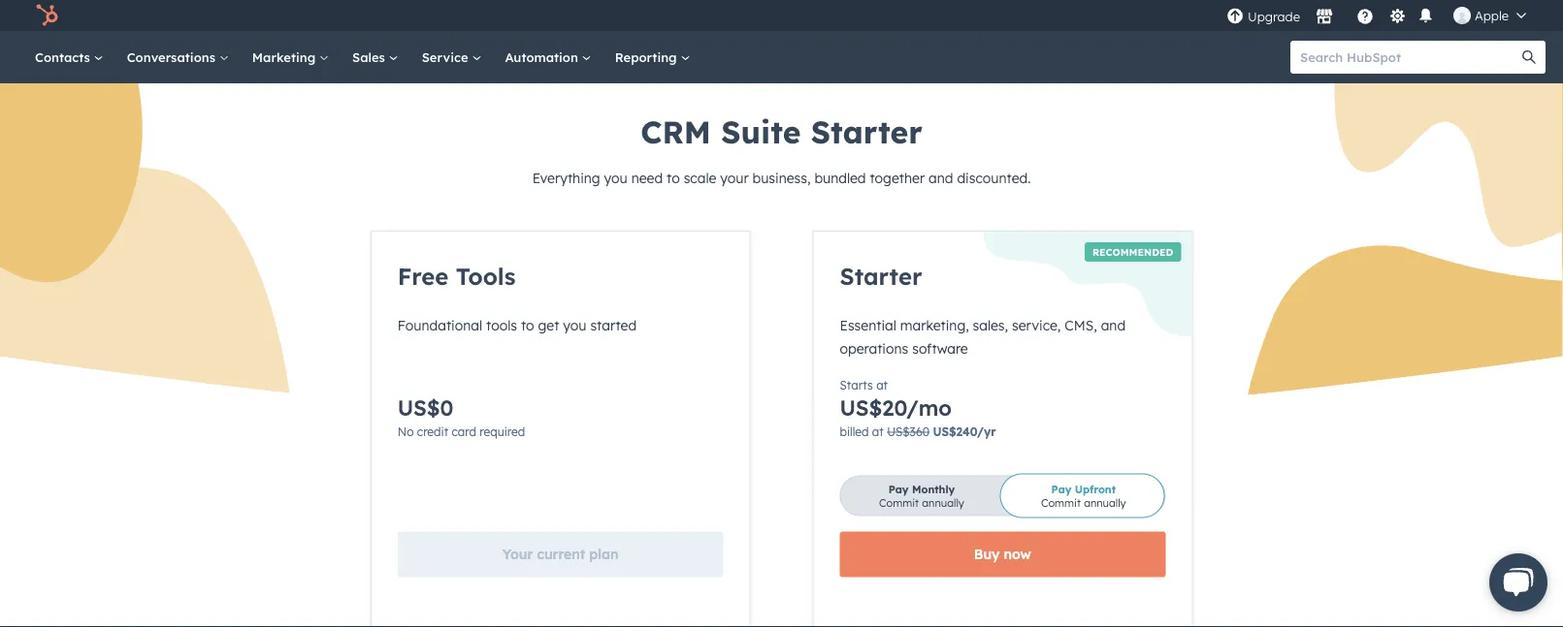 Task type: describe. For each thing, give the bounding box(es) containing it.
buy
[[974, 546, 1000, 563]]

pay for pay monthly
[[889, 483, 909, 496]]

your current plan button
[[398, 532, 724, 578]]

marketing,
[[900, 317, 969, 334]]

1 horizontal spatial to
[[667, 170, 680, 187]]

1 vertical spatial to
[[521, 317, 534, 334]]

together
[[870, 170, 925, 187]]

search image
[[1523, 50, 1536, 64]]

us$20
[[840, 395, 907, 422]]

card
[[452, 425, 476, 440]]

chat widget region
[[1459, 535, 1564, 628]]

sales,
[[973, 317, 1008, 334]]

automation
[[505, 49, 582, 65]]

need
[[632, 170, 663, 187]]

billed
[[840, 425, 869, 440]]

free
[[398, 262, 449, 291]]

your
[[503, 546, 533, 563]]

conversations link
[[115, 31, 241, 83]]

crm
[[641, 113, 711, 151]]

crm suite starter
[[641, 113, 923, 151]]

upfront
[[1075, 483, 1116, 496]]

plan
[[589, 546, 619, 563]]

marketplaces button
[[1304, 0, 1345, 31]]

0 vertical spatial at
[[877, 378, 888, 393]]

notifications button
[[1414, 5, 1438, 26]]

automation link
[[493, 31, 603, 83]]

conversations
[[127, 49, 219, 65]]

essential
[[840, 317, 897, 334]]

service link
[[410, 31, 493, 83]]

upgrade
[[1248, 9, 1301, 25]]

apple button
[[1442, 0, 1538, 31]]

commit for pay upfront
[[1041, 496, 1081, 510]]

commit for pay monthly
[[879, 496, 919, 510]]

starts at us$20 /mo billed at us$360 us$240 /yr
[[840, 378, 996, 440]]

buy now
[[974, 546, 1032, 563]]

bundled
[[815, 170, 866, 187]]

started
[[590, 317, 637, 334]]

contacts link
[[23, 31, 115, 83]]

help image
[[1357, 9, 1374, 26]]

starts
[[840, 378, 873, 393]]

apple
[[1475, 7, 1509, 23]]

1 vertical spatial starter
[[840, 262, 923, 291]]

foundational tools to get you started
[[398, 317, 637, 334]]

marketing
[[252, 49, 319, 65]]

no
[[398, 425, 414, 440]]

contacts
[[35, 49, 94, 65]]

annually for pay monthly
[[922, 496, 965, 510]]

/mo
[[907, 395, 952, 422]]

service
[[422, 49, 472, 65]]

foundational
[[398, 317, 483, 334]]

1 vertical spatial at
[[872, 425, 884, 440]]

scale
[[684, 170, 717, 187]]

annually for pay upfront
[[1084, 496, 1127, 510]]

essential marketing, sales, service, cms, and operations software
[[840, 317, 1126, 358]]

notifications image
[[1417, 8, 1435, 26]]



Task type: vqa. For each thing, say whether or not it's contained in the screenshot.
rightmost min
no



Task type: locate. For each thing, give the bounding box(es) containing it.
2 pay from the left
[[1052, 483, 1072, 496]]

0 horizontal spatial to
[[521, 317, 534, 334]]

commit inside pay monthly commit annually
[[879, 496, 919, 510]]

and right together
[[929, 170, 954, 187]]

business,
[[753, 170, 811, 187]]

pay inside pay monthly commit annually
[[889, 483, 909, 496]]

apple lee image
[[1454, 7, 1471, 24]]

commit
[[879, 496, 919, 510], [1041, 496, 1081, 510]]

reporting link
[[603, 31, 702, 83]]

you
[[604, 170, 628, 187], [563, 317, 587, 334]]

0 horizontal spatial pay
[[889, 483, 909, 496]]

suite
[[721, 113, 801, 151]]

1 horizontal spatial pay
[[1052, 483, 1072, 496]]

pay
[[889, 483, 909, 496], [1052, 483, 1072, 496]]

1 pay from the left
[[889, 483, 909, 496]]

commit inside pay upfront commit annually
[[1041, 496, 1081, 510]]

starter up bundled
[[811, 113, 923, 151]]

tools
[[456, 262, 516, 291]]

pay for pay upfront
[[1052, 483, 1072, 496]]

us$0 no credit card required
[[398, 395, 525, 440]]

discounted.
[[957, 170, 1031, 187]]

marketing link
[[241, 31, 341, 83]]

1 commit from the left
[[879, 496, 919, 510]]

at up us$20
[[877, 378, 888, 393]]

0 horizontal spatial you
[[563, 317, 587, 334]]

free tools
[[398, 262, 516, 291]]

your
[[720, 170, 749, 187]]

now
[[1004, 546, 1032, 563]]

annually
[[922, 496, 965, 510], [1084, 496, 1127, 510]]

0 horizontal spatial annually
[[922, 496, 965, 510]]

and right cms,
[[1101, 317, 1126, 334]]

starter up essential
[[840, 262, 923, 291]]

1 horizontal spatial you
[[604, 170, 628, 187]]

0 horizontal spatial and
[[929, 170, 954, 187]]

monthly
[[912, 483, 955, 496]]

starter
[[811, 113, 923, 151], [840, 262, 923, 291]]

menu
[[1225, 0, 1540, 31]]

you left need
[[604, 170, 628, 187]]

current
[[537, 546, 586, 563]]

at right billed
[[872, 425, 884, 440]]

1 horizontal spatial and
[[1101, 317, 1126, 334]]

2 annually from the left
[[1084, 496, 1127, 510]]

us$0
[[398, 395, 454, 422]]

help button
[[1349, 5, 1382, 26]]

upgrade image
[[1227, 8, 1244, 26]]

your current plan
[[503, 546, 619, 563]]

1 vertical spatial and
[[1101, 317, 1126, 334]]

1 horizontal spatial annually
[[1084, 496, 1127, 510]]

/yr
[[977, 425, 996, 440]]

pay left monthly on the bottom right
[[889, 483, 909, 496]]

pay upfront commit annually
[[1041, 483, 1127, 510]]

pay monthly commit annually
[[879, 483, 965, 510]]

us$240
[[933, 425, 977, 440]]

to right need
[[667, 170, 680, 187]]

pay inside pay upfront commit annually
[[1052, 483, 1072, 496]]

1 vertical spatial you
[[563, 317, 587, 334]]

marketplaces image
[[1316, 9, 1334, 26]]

at
[[877, 378, 888, 393], [872, 425, 884, 440]]

and inside essential marketing, sales, service, cms, and operations software
[[1101, 317, 1126, 334]]

pay left upfront
[[1052, 483, 1072, 496]]

service,
[[1012, 317, 1061, 334]]

software
[[913, 341, 968, 358]]

0 vertical spatial to
[[667, 170, 680, 187]]

settings image
[[1389, 8, 1407, 26]]

get
[[538, 317, 559, 334]]

hubspot image
[[35, 4, 58, 27]]

us$360
[[887, 425, 930, 440]]

0 vertical spatial you
[[604, 170, 628, 187]]

menu containing apple
[[1225, 0, 1540, 31]]

cms,
[[1065, 317, 1097, 334]]

required
[[480, 425, 525, 440]]

commit up buy now "button"
[[1041, 496, 1081, 510]]

reporting
[[615, 49, 681, 65]]

tools
[[486, 317, 517, 334]]

credit
[[417, 425, 449, 440]]

operations
[[840, 341, 909, 358]]

to
[[667, 170, 680, 187], [521, 317, 534, 334]]

2 commit from the left
[[1041, 496, 1081, 510]]

Search HubSpot search field
[[1291, 41, 1529, 74]]

0 horizontal spatial commit
[[879, 496, 919, 510]]

everything
[[532, 170, 600, 187]]

you right get
[[563, 317, 587, 334]]

sales
[[352, 49, 389, 65]]

annually inside pay upfront commit annually
[[1084, 496, 1127, 510]]

everything you need to scale your business, bundled together and discounted.
[[532, 170, 1031, 187]]

and
[[929, 170, 954, 187], [1101, 317, 1126, 334]]

hubspot link
[[23, 4, 73, 27]]

1 annually from the left
[[922, 496, 965, 510]]

commit down "us$360"
[[879, 496, 919, 510]]

recommended
[[1093, 246, 1174, 258]]

sales link
[[341, 31, 410, 83]]

0 vertical spatial starter
[[811, 113, 923, 151]]

1 horizontal spatial commit
[[1041, 496, 1081, 510]]

settings link
[[1386, 5, 1410, 26]]

to left get
[[521, 317, 534, 334]]

search button
[[1513, 41, 1546, 74]]

0 vertical spatial and
[[929, 170, 954, 187]]

annually inside pay monthly commit annually
[[922, 496, 965, 510]]

buy now button
[[840, 532, 1166, 578]]



